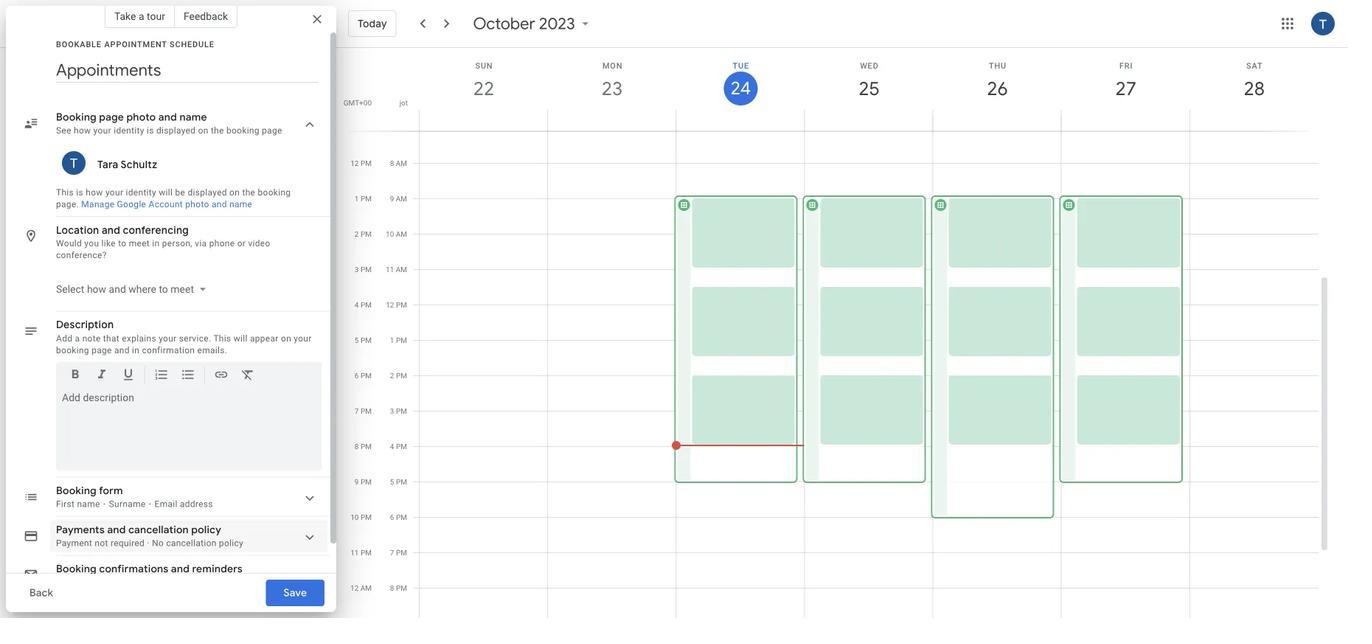 Task type: describe. For each thing, give the bounding box(es) containing it.
numbered list image
[[154, 367, 169, 384]]

this is how your identity will be displayed on the booking page.
[[56, 187, 291, 210]]

feedback
[[184, 10, 228, 22]]

booking confirmations and reminders button
[[50, 559, 328, 591]]

0 vertical spatial 2 pm
[[355, 230, 372, 239]]

will inside description add a note that explains your service. this will appear on your booking page and in confirmation emails.
[[234, 333, 248, 343]]

take
[[114, 10, 136, 22]]

or
[[237, 238, 246, 249]]

0 horizontal spatial 12 pm
[[351, 159, 372, 168]]

back button
[[18, 575, 65, 611]]

0 horizontal spatial 11 am
[[350, 124, 372, 132]]

mon
[[603, 61, 623, 70]]

no
[[152, 538, 164, 549]]

0 vertical spatial 2
[[355, 230, 359, 239]]

is inside booking page photo and name see how your identity is displayed on the booking page
[[147, 125, 154, 136]]

manage google account photo and name link
[[81, 199, 252, 210]]

phone
[[209, 238, 235, 249]]

10 pm
[[351, 513, 372, 522]]

booking for booking confirmations and reminders
[[56, 563, 97, 576]]

0 vertical spatial policy
[[191, 523, 221, 537]]

conference?
[[56, 250, 107, 260]]

10 for 10 am
[[386, 230, 394, 239]]

tour
[[147, 10, 165, 22]]

and up phone at the top of page
[[212, 199, 227, 210]]

on for name
[[198, 125, 209, 136]]

october 2023
[[473, 13, 575, 34]]

booking confirmations and reminders
[[56, 563, 243, 576]]

23
[[601, 76, 622, 101]]

see
[[56, 125, 71, 136]]

0 vertical spatial 5
[[355, 336, 359, 345]]

october
[[473, 13, 536, 34]]

take a tour
[[114, 10, 165, 22]]

1 vertical spatial policy
[[219, 538, 244, 549]]

on inside this is how your identity will be displayed on the booking page.
[[230, 187, 240, 198]]

2 vertical spatial 8
[[390, 584, 394, 593]]

0 vertical spatial 5 pm
[[355, 336, 372, 345]]

22
[[473, 76, 494, 101]]

formatting options toolbar
[[56, 362, 322, 393]]

this inside this is how your identity will be displayed on the booking page.
[[56, 187, 74, 198]]

a inside description add a note that explains your service. this will appear on your booking page and in confirmation emails.
[[75, 333, 80, 343]]

sat 28
[[1243, 61, 1265, 101]]

payment
[[56, 538, 92, 549]]

1 vertical spatial 3 pm
[[390, 407, 407, 416]]

1 vertical spatial 7 pm
[[390, 549, 407, 557]]

23 column header
[[548, 48, 677, 131]]

·
[[147, 538, 150, 549]]

am down 8 am
[[396, 194, 407, 203]]

1 vertical spatial 8
[[355, 442, 359, 451]]

friday, 27 october element
[[1110, 72, 1143, 106]]

1 vertical spatial 11 am
[[386, 265, 407, 274]]

via
[[195, 238, 207, 249]]

26 column header
[[933, 48, 1062, 131]]

0 vertical spatial 3
[[355, 265, 359, 274]]

you
[[84, 238, 99, 249]]

location and conferencing would you like to meet in person, via phone or video conference?
[[56, 224, 270, 260]]

gmt+00
[[344, 98, 372, 107]]

google
[[117, 199, 146, 210]]

and inside popup button
[[109, 283, 126, 295]]

the inside this is how your identity will be displayed on the booking page.
[[242, 187, 255, 198]]

in inside description add a note that explains your service. this will appear on your booking page and in confirmation emails.
[[132, 345, 140, 355]]

take a tour button
[[105, 4, 175, 28]]

22 column header
[[419, 48, 548, 131]]

0 vertical spatial 1 pm
[[355, 194, 372, 203]]

october 2023 button
[[468, 13, 599, 34]]

like
[[102, 238, 116, 249]]

am down 11 pm
[[361, 584, 372, 593]]

explains
[[122, 333, 156, 343]]

1 horizontal spatial 4 pm
[[390, 442, 407, 451]]

1 vertical spatial 7
[[355, 407, 359, 416]]

wed
[[860, 61, 879, 70]]

1 horizontal spatial 8 pm
[[390, 584, 407, 593]]

1 vertical spatial 11
[[386, 265, 394, 274]]

grid containing 22
[[342, 48, 1331, 618]]

location
[[56, 224, 99, 237]]

on for that
[[281, 333, 291, 343]]

12 am
[[350, 584, 372, 593]]

tara schultz
[[97, 158, 157, 171]]

payments
[[56, 523, 105, 537]]

conferencing
[[123, 224, 189, 237]]

schedule
[[170, 39, 215, 49]]

select how and where to meet button
[[50, 276, 212, 303]]

your up confirmation
[[159, 333, 177, 343]]

jot
[[400, 98, 408, 107]]

0 vertical spatial 8 pm
[[355, 442, 372, 451]]

2 vertical spatial 12
[[350, 584, 359, 593]]

meet inside location and conferencing would you like to meet in person, via phone or video conference?
[[129, 238, 150, 249]]

and inside payments and cancellation policy payment not required · no cancellation policy
[[107, 523, 126, 537]]

0 vertical spatial 4 pm
[[355, 301, 372, 310]]

0 horizontal spatial 6 pm
[[355, 371, 372, 380]]

meet inside select how and where to meet popup button
[[171, 283, 194, 295]]

8 am
[[390, 159, 407, 168]]

thu 26
[[986, 61, 1008, 101]]

and inside dropdown button
[[171, 563, 190, 576]]

sun 22
[[473, 61, 494, 101]]

where
[[129, 283, 156, 295]]

first name
[[56, 499, 100, 509]]

1 vertical spatial 6
[[390, 513, 394, 522]]

select how and where to meet
[[56, 283, 194, 295]]

27
[[1115, 76, 1136, 101]]

0 vertical spatial 11
[[350, 124, 359, 132]]

0 vertical spatial 8
[[390, 159, 394, 168]]

26
[[986, 76, 1008, 101]]

would
[[56, 238, 82, 249]]

your inside this is how your identity will be displayed on the booking page.
[[105, 187, 123, 198]]

schultz
[[121, 158, 157, 171]]

0 vertical spatial 3 pm
[[355, 265, 372, 274]]

0 vertical spatial 4
[[355, 301, 359, 310]]

0 vertical spatial 7
[[390, 124, 394, 132]]

2 vertical spatial 7
[[390, 549, 394, 557]]

first
[[56, 499, 75, 509]]

italic image
[[94, 367, 109, 384]]

the inside booking page photo and name see how your identity is displayed on the booking page
[[211, 125, 224, 136]]

1 horizontal spatial 2 pm
[[390, 371, 407, 380]]

7 am
[[390, 124, 407, 132]]

1 horizontal spatial photo
[[185, 199, 209, 210]]

to inside popup button
[[159, 283, 168, 295]]

payments and cancellation policy payment not required · no cancellation policy
[[56, 523, 244, 549]]

feedback button
[[175, 4, 238, 28]]

1 horizontal spatial 5
[[390, 478, 394, 487]]

am down jot
[[396, 124, 407, 132]]

thu
[[989, 61, 1007, 70]]

2 vertical spatial 11
[[351, 549, 359, 557]]

bookable appointment schedule
[[56, 39, 215, 49]]

select
[[56, 283, 84, 295]]

1 vertical spatial cancellation
[[166, 538, 217, 549]]

tue
[[733, 61, 750, 70]]

2023
[[539, 13, 575, 34]]

tara
[[97, 158, 118, 171]]

booking for that
[[56, 345, 89, 355]]

today
[[358, 17, 387, 30]]

back
[[29, 587, 53, 600]]

thursday, 26 october element
[[981, 72, 1015, 106]]

25 column header
[[805, 48, 934, 131]]

account
[[149, 199, 183, 210]]

and inside booking page photo and name see how your identity is displayed on the booking page
[[159, 111, 177, 124]]

1 horizontal spatial 3
[[390, 407, 394, 416]]

0 vertical spatial cancellation
[[128, 523, 189, 537]]

and inside description add a note that explains your service. this will appear on your booking page and in confirmation emails.
[[114, 345, 130, 355]]

tue 24
[[730, 61, 750, 100]]



Task type: vqa. For each thing, say whether or not it's contained in the screenshot.
9
yes



Task type: locate. For each thing, give the bounding box(es) containing it.
1 horizontal spatial name
[[180, 111, 207, 124]]

page inside description add a note that explains your service. this will appear on your booking page and in confirmation emails.
[[92, 345, 112, 355]]

Add title text field
[[56, 59, 319, 81]]

1 horizontal spatial 1 pm
[[390, 336, 407, 345]]

1 horizontal spatial 12 pm
[[386, 301, 407, 310]]

24 column header
[[676, 48, 805, 131]]

email address
[[155, 499, 213, 509]]

tuesday, 24 october, today element
[[724, 72, 758, 106]]

1 vertical spatial 1
[[390, 336, 394, 345]]

surname
[[109, 499, 146, 509]]

displayed inside booking page photo and name see how your identity is displayed on the booking page
[[156, 125, 196, 136]]

to inside location and conferencing would you like to meet in person, via phone or video conference?
[[118, 238, 127, 249]]

that
[[103, 333, 120, 343]]

1 vertical spatial 2 pm
[[390, 371, 407, 380]]

appear
[[250, 333, 279, 343]]

7 up 9 pm on the bottom left of page
[[355, 407, 359, 416]]

0 vertical spatial booking
[[56, 111, 97, 124]]

1 vertical spatial name
[[229, 199, 252, 210]]

in down conferencing
[[152, 238, 160, 249]]

12 down 10 am at the left top
[[386, 301, 394, 310]]

0 vertical spatial 6
[[355, 371, 359, 380]]

28
[[1243, 76, 1265, 101]]

7 up 8 am
[[390, 124, 394, 132]]

0 horizontal spatial 6
[[355, 371, 359, 380]]

1 horizontal spatial 6 pm
[[390, 513, 407, 522]]

1 vertical spatial will
[[234, 333, 248, 343]]

booking for booking page photo and name see how your identity is displayed on the booking page
[[56, 111, 97, 124]]

9 for 9 am
[[390, 194, 394, 203]]

2 horizontal spatial on
[[281, 333, 291, 343]]

on down add title text box at the left
[[198, 125, 209, 136]]

3
[[355, 265, 359, 274], [390, 407, 394, 416]]

7 pm right 11 pm
[[390, 549, 407, 557]]

1 vertical spatial 5 pm
[[390, 478, 407, 487]]

and left where
[[109, 283, 126, 295]]

will up account
[[159, 187, 173, 198]]

1 vertical spatial 12
[[386, 301, 394, 310]]

11 am down 10 am at the left top
[[386, 265, 407, 274]]

page for description
[[92, 345, 112, 355]]

video
[[248, 238, 270, 249]]

displayed right be in the left top of the page
[[188, 187, 227, 198]]

9 up 10 pm
[[355, 478, 359, 487]]

and down add title text box at the left
[[159, 111, 177, 124]]

page
[[99, 111, 124, 124], [262, 125, 282, 136], [92, 345, 112, 355]]

1
[[355, 194, 359, 203], [390, 336, 394, 345]]

on right appear
[[281, 333, 291, 343]]

booking down "payment"
[[56, 563, 97, 576]]

sat
[[1247, 61, 1264, 70]]

on
[[198, 125, 209, 136], [230, 187, 240, 198], [281, 333, 291, 343]]

emails.
[[197, 345, 227, 355]]

am down 9 am
[[396, 230, 407, 239]]

0 vertical spatial will
[[159, 187, 173, 198]]

meet right where
[[171, 283, 194, 295]]

11 pm
[[351, 549, 372, 557]]

your inside booking page photo and name see how your identity is displayed on the booking page
[[93, 125, 111, 136]]

25
[[858, 76, 879, 101]]

how right the select
[[87, 283, 106, 295]]

9 up 10 am at the left top
[[390, 194, 394, 203]]

3 booking from the top
[[56, 563, 97, 576]]

email
[[155, 499, 178, 509]]

bulleted list image
[[181, 367, 196, 384]]

1 vertical spatial the
[[242, 187, 255, 198]]

1 vertical spatial 3
[[390, 407, 394, 416]]

0 vertical spatial meet
[[129, 238, 150, 249]]

how inside popup button
[[87, 283, 106, 295]]

1 vertical spatial 4
[[390, 442, 394, 451]]

pm
[[361, 159, 372, 168], [361, 194, 372, 203], [361, 230, 372, 239], [361, 265, 372, 274], [361, 301, 372, 310], [396, 301, 407, 310], [361, 336, 372, 345], [396, 336, 407, 345], [361, 371, 372, 380], [396, 371, 407, 380], [361, 407, 372, 416], [396, 407, 407, 416], [361, 442, 372, 451], [396, 442, 407, 451], [361, 478, 372, 487], [396, 478, 407, 487], [361, 513, 372, 522], [396, 513, 407, 522], [361, 549, 372, 557], [396, 549, 407, 557], [396, 584, 407, 593]]

remove formatting image
[[241, 367, 255, 384]]

mon 23
[[601, 61, 623, 101]]

1 vertical spatial on
[[230, 187, 240, 198]]

0 vertical spatial name
[[180, 111, 207, 124]]

displayed up schultz on the top of page
[[156, 125, 196, 136]]

0 vertical spatial page
[[99, 111, 124, 124]]

policy down address
[[191, 523, 221, 537]]

0 vertical spatial 12
[[351, 159, 359, 168]]

how right see
[[74, 125, 91, 136]]

displayed inside this is how your identity will be displayed on the booking page.
[[188, 187, 227, 198]]

booking inside description add a note that explains your service. this will appear on your booking page and in confirmation emails.
[[56, 345, 89, 355]]

identity inside booking page photo and name see how your identity is displayed on the booking page
[[114, 125, 144, 136]]

saturday, 28 october element
[[1238, 72, 1272, 106]]

0 horizontal spatial 4
[[355, 301, 359, 310]]

identity
[[114, 125, 144, 136], [126, 187, 156, 198]]

0 horizontal spatial 3
[[355, 265, 359, 274]]

28 column header
[[1190, 48, 1319, 131]]

fri 27
[[1115, 61, 1136, 101]]

address
[[180, 499, 213, 509]]

booking form
[[56, 484, 123, 498]]

booking for name
[[227, 125, 260, 136]]

0 vertical spatial 10
[[386, 230, 394, 239]]

11 up 12 am
[[351, 549, 359, 557]]

1 vertical spatial to
[[159, 283, 168, 295]]

photo right account
[[185, 199, 209, 210]]

0 vertical spatial booking
[[227, 125, 260, 136]]

10 up 11 pm
[[351, 513, 359, 522]]

not
[[95, 538, 108, 549]]

0 horizontal spatial 3 pm
[[355, 265, 372, 274]]

note
[[82, 333, 101, 343]]

10 down 9 am
[[386, 230, 394, 239]]

will inside this is how your identity will be displayed on the booking page.
[[159, 187, 173, 198]]

0 horizontal spatial 2 pm
[[355, 230, 372, 239]]

8 up 9 pm on the bottom left of page
[[355, 442, 359, 451]]

the up the or
[[242, 187, 255, 198]]

to right where
[[159, 283, 168, 295]]

policy up reminders
[[219, 538, 244, 549]]

8 pm right 12 am
[[390, 584, 407, 593]]

0 vertical spatial is
[[147, 125, 154, 136]]

0 horizontal spatial 9
[[355, 478, 359, 487]]

cancellation
[[128, 523, 189, 537], [166, 538, 217, 549]]

0 vertical spatial 6 pm
[[355, 371, 372, 380]]

today button
[[348, 6, 397, 41]]

0 horizontal spatial a
[[75, 333, 80, 343]]

7 right 11 pm
[[390, 549, 394, 557]]

0 horizontal spatial 2
[[355, 230, 359, 239]]

11 am down gmt+00 on the top
[[350, 124, 372, 132]]

27 column header
[[1062, 48, 1191, 131]]

0 vertical spatial 1
[[355, 194, 359, 203]]

1 vertical spatial 2
[[390, 371, 394, 380]]

3 pm
[[355, 265, 372, 274], [390, 407, 407, 416]]

2 vertical spatial booking
[[56, 563, 97, 576]]

and up like
[[102, 224, 120, 237]]

booking up see
[[56, 111, 97, 124]]

wednesday, 25 october element
[[853, 72, 886, 106]]

9 pm
[[355, 478, 372, 487]]

2 vertical spatial booking
[[56, 345, 89, 355]]

2 horizontal spatial name
[[229, 199, 252, 210]]

how inside booking page photo and name see how your identity is displayed on the booking page
[[74, 125, 91, 136]]

is
[[147, 125, 154, 136], [76, 187, 83, 198]]

underline image
[[121, 367, 136, 384]]

8 pm up 9 pm on the bottom left of page
[[355, 442, 372, 451]]

2 vertical spatial on
[[281, 333, 291, 343]]

1 horizontal spatial this
[[214, 333, 231, 343]]

0 vertical spatial a
[[139, 10, 144, 22]]

meet down conferencing
[[129, 238, 150, 249]]

11 down 10 am at the left top
[[386, 265, 394, 274]]

appointment
[[104, 39, 167, 49]]

1 horizontal spatial 7 pm
[[390, 549, 407, 557]]

0 horizontal spatial this
[[56, 187, 74, 198]]

0 horizontal spatial 1
[[355, 194, 359, 203]]

page.
[[56, 199, 79, 210]]

0 vertical spatial this
[[56, 187, 74, 198]]

identity up tara schultz
[[114, 125, 144, 136]]

6 pm
[[355, 371, 372, 380], [390, 513, 407, 522]]

1 horizontal spatial 3 pm
[[390, 407, 407, 416]]

1 vertical spatial 6 pm
[[390, 513, 407, 522]]

confirmations
[[99, 563, 169, 576]]

1 pm
[[355, 194, 372, 203], [390, 336, 407, 345]]

fri
[[1120, 61, 1134, 70]]

on up the or
[[230, 187, 240, 198]]

0 vertical spatial photo
[[127, 111, 156, 124]]

the down add title text box at the left
[[211, 125, 224, 136]]

1 vertical spatial 4 pm
[[390, 442, 407, 451]]

your up manage
[[105, 187, 123, 198]]

2 booking from the top
[[56, 484, 97, 498]]

wed 25
[[858, 61, 879, 101]]

description
[[56, 318, 114, 332]]

photo inside booking page photo and name see how your identity is displayed on the booking page
[[127, 111, 156, 124]]

and left reminders
[[171, 563, 190, 576]]

photo up schultz on the top of page
[[127, 111, 156, 124]]

1 vertical spatial 5
[[390, 478, 394, 487]]

12 pm
[[351, 159, 372, 168], [386, 301, 407, 310]]

cancellation up booking confirmations and reminders dropdown button
[[166, 538, 217, 549]]

am down 10 am at the left top
[[396, 265, 407, 274]]

your right appear
[[294, 333, 312, 343]]

1 vertical spatial this
[[214, 333, 231, 343]]

0 horizontal spatial 10
[[351, 513, 359, 522]]

5 pm
[[355, 336, 372, 345], [390, 478, 407, 487]]

2
[[355, 230, 359, 239], [390, 371, 394, 380]]

bookable
[[56, 39, 102, 49]]

1 vertical spatial 8 pm
[[390, 584, 407, 593]]

1 horizontal spatial to
[[159, 283, 168, 295]]

service.
[[179, 333, 211, 343]]

sunday, 22 october element
[[467, 72, 501, 106]]

0 vertical spatial to
[[118, 238, 127, 249]]

0 horizontal spatial meet
[[129, 238, 150, 249]]

a left tour
[[139, 10, 144, 22]]

name inside booking page photo and name see how your identity is displayed on the booking page
[[180, 111, 207, 124]]

1 vertical spatial a
[[75, 333, 80, 343]]

10 am
[[386, 230, 407, 239]]

is inside this is how your identity will be displayed on the booking page.
[[76, 187, 83, 198]]

in inside location and conferencing would you like to meet in person, via phone or video conference?
[[152, 238, 160, 249]]

booking inside booking page photo and name see how your identity is displayed on the booking page
[[227, 125, 260, 136]]

booking inside booking page photo and name see how your identity is displayed on the booking page
[[56, 111, 97, 124]]

1 horizontal spatial 10
[[386, 230, 394, 239]]

be
[[175, 187, 185, 198]]

sun
[[475, 61, 493, 70]]

is up the page.
[[76, 187, 83, 198]]

manage
[[81, 199, 115, 210]]

grid
[[342, 48, 1331, 618]]

required
[[111, 538, 145, 549]]

2 pm
[[355, 230, 372, 239], [390, 371, 407, 380]]

name down booking form
[[77, 499, 100, 509]]

booking inside this is how your identity will be displayed on the booking page.
[[258, 187, 291, 198]]

this up the page.
[[56, 187, 74, 198]]

is up schultz on the top of page
[[147, 125, 154, 136]]

person,
[[162, 238, 193, 249]]

8 right 12 am
[[390, 584, 394, 593]]

insert link image
[[214, 367, 229, 384]]

5
[[355, 336, 359, 345], [390, 478, 394, 487]]

1 vertical spatial 1 pm
[[390, 336, 407, 345]]

7 pm up 9 pm on the bottom left of page
[[355, 407, 372, 416]]

this up emails.
[[214, 333, 231, 343]]

bold image
[[68, 367, 83, 384]]

how
[[74, 125, 91, 136], [86, 187, 103, 198], [87, 283, 106, 295]]

how inside this is how your identity will be displayed on the booking page.
[[86, 187, 103, 198]]

11 down gmt+00 on the top
[[350, 124, 359, 132]]

12 pm down 10 am at the left top
[[386, 301, 407, 310]]

0 vertical spatial 7 pm
[[355, 407, 372, 416]]

9 for 9 pm
[[355, 478, 359, 487]]

your
[[93, 125, 111, 136], [105, 187, 123, 198], [159, 333, 177, 343], [294, 333, 312, 343]]

on inside description add a note that explains your service. this will appear on your booking page and in confirmation emails.
[[281, 333, 291, 343]]

a inside button
[[139, 10, 144, 22]]

1 vertical spatial 9
[[355, 478, 359, 487]]

am up 9 am
[[396, 159, 407, 168]]

and up required
[[107, 523, 126, 537]]

booking up first name
[[56, 484, 97, 498]]

identity inside this is how your identity will be displayed on the booking page.
[[126, 187, 156, 198]]

8 up 9 am
[[390, 159, 394, 168]]

12 down 11 pm
[[350, 584, 359, 593]]

name up the or
[[229, 199, 252, 210]]

identity up "google"
[[126, 187, 156, 198]]

confirmation
[[142, 345, 195, 355]]

your up tara
[[93, 125, 111, 136]]

12 left 8 am
[[351, 159, 359, 168]]

and
[[159, 111, 177, 124], [212, 199, 227, 210], [102, 224, 120, 237], [109, 283, 126, 295], [114, 345, 130, 355], [107, 523, 126, 537], [171, 563, 190, 576]]

booking inside booking confirmations and reminders dropdown button
[[56, 563, 97, 576]]

0 vertical spatial 11 am
[[350, 124, 372, 132]]

form
[[99, 484, 123, 498]]

1 booking from the top
[[56, 111, 97, 124]]

0 vertical spatial on
[[198, 125, 209, 136]]

monday, 23 october element
[[596, 72, 630, 106]]

1 horizontal spatial a
[[139, 10, 144, 22]]

will left appear
[[234, 333, 248, 343]]

1 vertical spatial 12 pm
[[386, 301, 407, 310]]

and down that at left
[[114, 345, 130, 355]]

1 horizontal spatial 6
[[390, 513, 394, 522]]

in down explains
[[132, 345, 140, 355]]

1 vertical spatial is
[[76, 187, 83, 198]]

0 horizontal spatial 8 pm
[[355, 442, 372, 451]]

a right add
[[75, 333, 80, 343]]

description add a note that explains your service. this will appear on your booking page and in confirmation emails.
[[56, 318, 312, 355]]

1 horizontal spatial 1
[[390, 336, 394, 345]]

0 horizontal spatial name
[[77, 499, 100, 509]]

12 pm left 8 am
[[351, 159, 372, 168]]

page for booking
[[262, 125, 282, 136]]

a
[[139, 10, 144, 22], [75, 333, 80, 343]]

Description text field
[[62, 391, 316, 465]]

0 vertical spatial 12 pm
[[351, 159, 372, 168]]

0 horizontal spatial is
[[76, 187, 83, 198]]

1 horizontal spatial meet
[[171, 283, 194, 295]]

1 horizontal spatial the
[[242, 187, 255, 198]]

this inside description add a note that explains your service. this will appear on your booking page and in confirmation emails.
[[214, 333, 231, 343]]

10 for 10 pm
[[351, 513, 359, 522]]

to right like
[[118, 238, 127, 249]]

0 horizontal spatial 1 pm
[[355, 194, 372, 203]]

4 pm
[[355, 301, 372, 310], [390, 442, 407, 451]]

booking
[[56, 111, 97, 124], [56, 484, 97, 498], [56, 563, 97, 576]]

1 vertical spatial photo
[[185, 199, 209, 210]]

am down gmt+00 on the top
[[361, 124, 372, 132]]

9
[[390, 194, 394, 203], [355, 478, 359, 487]]

4
[[355, 301, 359, 310], [390, 442, 394, 451]]

0 horizontal spatial 5
[[355, 336, 359, 345]]

add
[[56, 333, 73, 343]]

and inside location and conferencing would you like to meet in person, via phone or video conference?
[[102, 224, 120, 237]]

name down add title text box at the left
[[180, 111, 207, 124]]

booking page photo and name see how your identity is displayed on the booking page
[[56, 111, 282, 136]]

how up manage
[[86, 187, 103, 198]]

manage google account photo and name
[[81, 199, 252, 210]]

booking for booking form
[[56, 484, 97, 498]]

on inside booking page photo and name see how your identity is displayed on the booking page
[[198, 125, 209, 136]]

cancellation up no
[[128, 523, 189, 537]]



